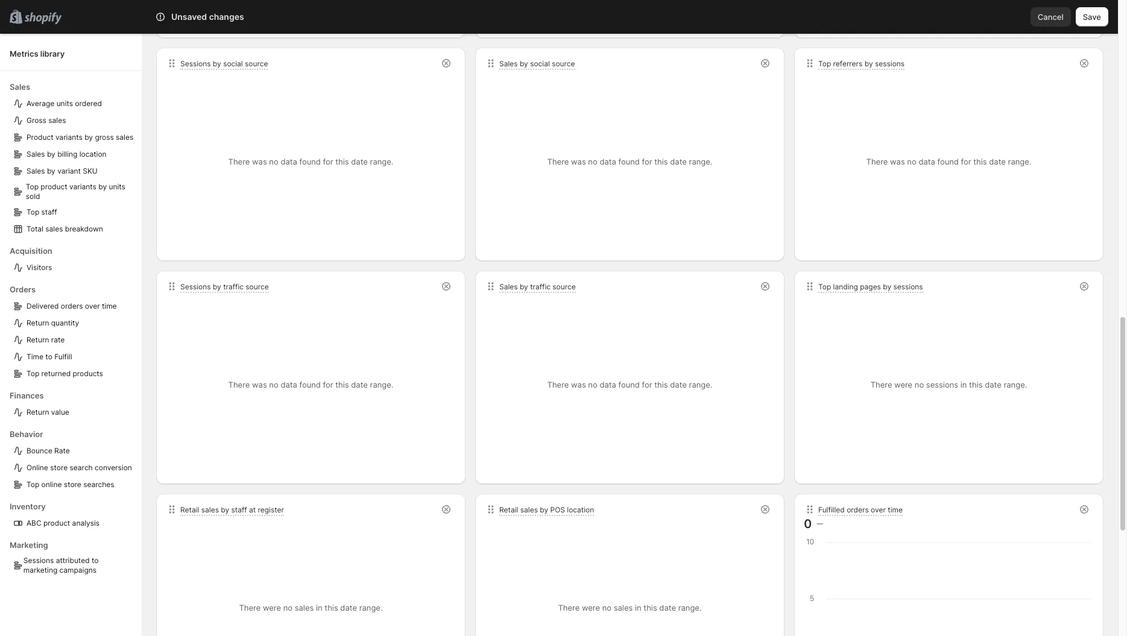 Task type: locate. For each thing, give the bounding box(es) containing it.
visitors button
[[10, 260, 137, 276]]

sku
[[83, 167, 98, 176]]

0 vertical spatial product
[[41, 182, 67, 191]]

library
[[40, 49, 65, 58]]

sales by variant sku
[[27, 167, 98, 176]]

top up sold
[[26, 182, 39, 191]]

sales down staff
[[45, 225, 63, 234]]

gross sales button
[[10, 112, 137, 129]]

online store search conversion button
[[10, 460, 137, 477]]

product inside button
[[43, 519, 70, 528]]

1 vertical spatial product
[[43, 519, 70, 528]]

top down time at bottom
[[27, 369, 39, 378]]

sales menu
[[10, 74, 137, 238]]

gross
[[95, 133, 114, 142]]

0 vertical spatial return
[[27, 319, 49, 328]]

1 horizontal spatial to
[[92, 556, 99, 565]]

orders
[[10, 285, 36, 295]]

by inside top product variants by units sold
[[98, 182, 107, 191]]

products
[[73, 369, 103, 378]]

marketing
[[10, 541, 48, 550]]

online store search conversion
[[27, 463, 132, 473]]

sales up average on the top of page
[[10, 82, 30, 92]]

by
[[85, 133, 93, 142], [47, 150, 55, 159], [47, 167, 55, 176], [98, 182, 107, 191]]

2 vertical spatial sales
[[45, 225, 63, 234]]

return inside button
[[27, 336, 49, 345]]

return value
[[27, 408, 69, 417]]

abc
[[27, 519, 41, 528]]

top inside top online store searches button
[[27, 480, 39, 489]]

delivered
[[27, 302, 59, 311]]

inventory menu
[[10, 494, 137, 532]]

2 return from the top
[[27, 336, 49, 345]]

top staff button
[[10, 204, 137, 221]]

2 vertical spatial sales
[[27, 167, 45, 176]]

0 vertical spatial sales
[[48, 116, 66, 125]]

1 vertical spatial variants
[[69, 182, 96, 191]]

return
[[27, 319, 49, 328], [27, 336, 49, 345], [27, 408, 49, 417]]

sales for total sales breakdown
[[45, 225, 63, 234]]

product
[[41, 182, 67, 191], [43, 519, 70, 528]]

units up gross sales button
[[57, 99, 73, 108]]

top inside top product variants by units sold
[[26, 182, 39, 191]]

sales inside button
[[116, 133, 134, 142]]

returned
[[41, 369, 71, 378]]

sales down average units ordered
[[48, 116, 66, 125]]

0 vertical spatial variants
[[55, 133, 83, 142]]

save button
[[1077, 7, 1109, 27]]

by left gross
[[85, 133, 93, 142]]

breakdown
[[65, 225, 103, 234]]

sales
[[10, 82, 30, 92], [27, 150, 45, 159], [27, 167, 45, 176]]

return inside finances menu
[[27, 408, 49, 417]]

by left variant
[[47, 167, 55, 176]]

average units ordered button
[[10, 95, 137, 112]]

top returned products button
[[10, 366, 137, 383]]

0 vertical spatial to
[[45, 352, 52, 362]]

sales inside button
[[27, 167, 45, 176]]

sales
[[48, 116, 66, 125], [116, 133, 134, 142], [45, 225, 63, 234]]

cancel button
[[1031, 7, 1072, 27]]

time to fulfill button
[[10, 349, 137, 366]]

rate
[[54, 447, 70, 456]]

variants down sku
[[69, 182, 96, 191]]

1 vertical spatial sales
[[116, 133, 134, 142]]

store
[[50, 463, 68, 473], [64, 480, 81, 489]]

return down finances
[[27, 408, 49, 417]]

1 return from the top
[[27, 319, 49, 328]]

return down delivered
[[27, 319, 49, 328]]

product inside top product variants by units sold
[[41, 182, 67, 191]]

store down 'online store search conversion' button
[[64, 480, 81, 489]]

0 horizontal spatial to
[[45, 352, 52, 362]]

variants
[[55, 133, 83, 142], [69, 182, 96, 191]]

0 horizontal spatial units
[[57, 99, 73, 108]]

store down "rate"
[[50, 463, 68, 473]]

variant
[[57, 167, 81, 176]]

cancel
[[1038, 12, 1064, 22]]

top inside top returned products button
[[27, 369, 39, 378]]

total sales breakdown
[[27, 225, 103, 234]]

units
[[57, 99, 73, 108], [109, 182, 125, 191]]

return quantity
[[27, 319, 79, 328]]

return for return value
[[27, 408, 49, 417]]

top for top online store searches
[[27, 480, 39, 489]]

delivered orders over time button
[[10, 298, 137, 315]]

to
[[45, 352, 52, 362], [92, 556, 99, 565]]

top for top staff
[[27, 208, 39, 217]]

sales inside button
[[27, 150, 45, 159]]

1 vertical spatial sales
[[27, 150, 45, 159]]

fulfill
[[54, 352, 72, 362]]

staff
[[41, 208, 57, 217]]

units inside top product variants by units sold
[[109, 182, 125, 191]]

sales inside button
[[45, 225, 63, 234]]

by left billing
[[47, 150, 55, 159]]

1 vertical spatial units
[[109, 182, 125, 191]]

by down sales by variant sku button
[[98, 182, 107, 191]]

campaigns
[[60, 566, 97, 575]]

1 horizontal spatial units
[[109, 182, 125, 191]]

sales down product
[[27, 150, 45, 159]]

0 vertical spatial store
[[50, 463, 68, 473]]

abc product analysis button
[[10, 515, 137, 532]]

product down sales by variant sku
[[41, 182, 67, 191]]

behavior menu
[[10, 421, 137, 494]]

gross sales
[[27, 116, 66, 125]]

return rate
[[27, 336, 65, 345]]

2 vertical spatial return
[[27, 408, 49, 417]]

units inside 'button'
[[57, 99, 73, 108]]

top for top returned products
[[27, 369, 39, 378]]

online
[[41, 480, 62, 489]]

sales right gross
[[116, 133, 134, 142]]

product right abc
[[43, 519, 70, 528]]

0 vertical spatial units
[[57, 99, 73, 108]]

sales inside button
[[48, 116, 66, 125]]

top
[[26, 182, 39, 191], [27, 208, 39, 217], [27, 369, 39, 378], [27, 480, 39, 489]]

1 vertical spatial to
[[92, 556, 99, 565]]

to up campaigns
[[92, 556, 99, 565]]

sold
[[26, 192, 40, 201]]

acquisition menu
[[10, 238, 137, 276]]

variants inside top product variants by units sold
[[69, 182, 96, 191]]

to inside sessions attributed to marketing campaigns
[[92, 556, 99, 565]]

finances menu
[[10, 383, 137, 421]]

return up time at bottom
[[27, 336, 49, 345]]

top down sold
[[27, 208, 39, 217]]

variants up billing
[[55, 133, 83, 142]]

acquisition
[[10, 246, 52, 256]]

to right time at bottom
[[45, 352, 52, 362]]

3 return from the top
[[27, 408, 49, 417]]

by inside sales by billing location button
[[47, 150, 55, 159]]

units down sales by variant sku button
[[109, 182, 125, 191]]

visitors
[[27, 263, 52, 272]]

sales up sold
[[27, 167, 45, 176]]

behavior
[[10, 430, 43, 439]]

variants inside button
[[55, 133, 83, 142]]

top down online at the left bottom of the page
[[27, 480, 39, 489]]

sales by billing location button
[[10, 146, 137, 163]]

1 vertical spatial return
[[27, 336, 49, 345]]

abc product analysis
[[27, 519, 100, 528]]

time to fulfill
[[27, 352, 72, 362]]

return value button
[[10, 404, 137, 421]]

0 vertical spatial sales
[[10, 82, 30, 92]]

metrics library
[[10, 49, 65, 58]]

top online store searches
[[27, 480, 114, 489]]

top inside top staff button
[[27, 208, 39, 217]]

sessions attributed to marketing campaigns button
[[10, 554, 137, 578]]

conversion
[[95, 463, 132, 473]]

sales by variant sku button
[[10, 163, 137, 180]]



Task type: describe. For each thing, give the bounding box(es) containing it.
over
[[85, 302, 100, 311]]

top product variants by units sold button
[[10, 180, 137, 204]]

average
[[27, 99, 54, 108]]

quantity
[[51, 319, 79, 328]]

sales by billing location
[[27, 150, 107, 159]]

inventory
[[10, 502, 46, 512]]

sales for sales by billing location
[[27, 150, 45, 159]]

billing
[[57, 150, 77, 159]]

product for top
[[41, 182, 67, 191]]

by inside sales by variant sku button
[[47, 167, 55, 176]]

return quantity button
[[10, 315, 137, 332]]

value
[[51, 408, 69, 417]]

product variants by gross sales
[[27, 133, 134, 142]]

marketing
[[23, 566, 57, 575]]

1 vertical spatial store
[[64, 480, 81, 489]]

gross
[[27, 116, 46, 125]]

save
[[1084, 12, 1102, 22]]

searches
[[83, 480, 114, 489]]

location
[[79, 150, 107, 159]]

metrics
[[10, 49, 38, 58]]

top online store searches button
[[10, 477, 137, 494]]

unsaved
[[171, 11, 207, 22]]

average units ordered
[[27, 99, 102, 108]]

return for return quantity
[[27, 319, 49, 328]]

ordered
[[75, 99, 102, 108]]

changes
[[209, 11, 244, 22]]

top returned products
[[27, 369, 103, 378]]

attributed
[[56, 556, 90, 565]]

total sales breakdown button
[[10, 221, 137, 238]]

to inside orders menu
[[45, 352, 52, 362]]

return for return rate
[[27, 336, 49, 345]]

rate
[[51, 336, 65, 345]]

by inside product variants by gross sales button
[[85, 133, 93, 142]]

bounce
[[27, 447, 52, 456]]

orders menu
[[10, 276, 137, 383]]

sessions
[[23, 556, 54, 565]]

top for top product variants by units sold
[[26, 182, 39, 191]]

delivered orders over time
[[27, 302, 117, 311]]

no change image
[[817, 520, 824, 529]]

top staff
[[27, 208, 57, 217]]

time
[[27, 352, 43, 362]]

unsaved changes
[[171, 11, 244, 22]]

bounce rate
[[27, 447, 70, 456]]

sales for sales by variant sku
[[27, 167, 45, 176]]

time
[[102, 302, 117, 311]]

top product variants by units sold
[[26, 182, 125, 201]]

total
[[27, 225, 43, 234]]

product
[[27, 133, 53, 142]]

product variants by gross sales button
[[10, 129, 137, 146]]

sales for sales
[[10, 82, 30, 92]]

bounce rate button
[[10, 443, 137, 460]]

finances
[[10, 391, 44, 401]]

orders
[[61, 302, 83, 311]]

sales for gross sales
[[48, 116, 66, 125]]

product for abc
[[43, 519, 70, 528]]

marketing menu
[[10, 532, 137, 578]]

search
[[70, 463, 93, 473]]

sessions attributed to marketing campaigns
[[23, 556, 99, 575]]

analysis
[[72, 519, 100, 528]]

online
[[27, 463, 48, 473]]

return rate button
[[10, 332, 137, 349]]



Task type: vqa. For each thing, say whether or not it's contained in the screenshot.


